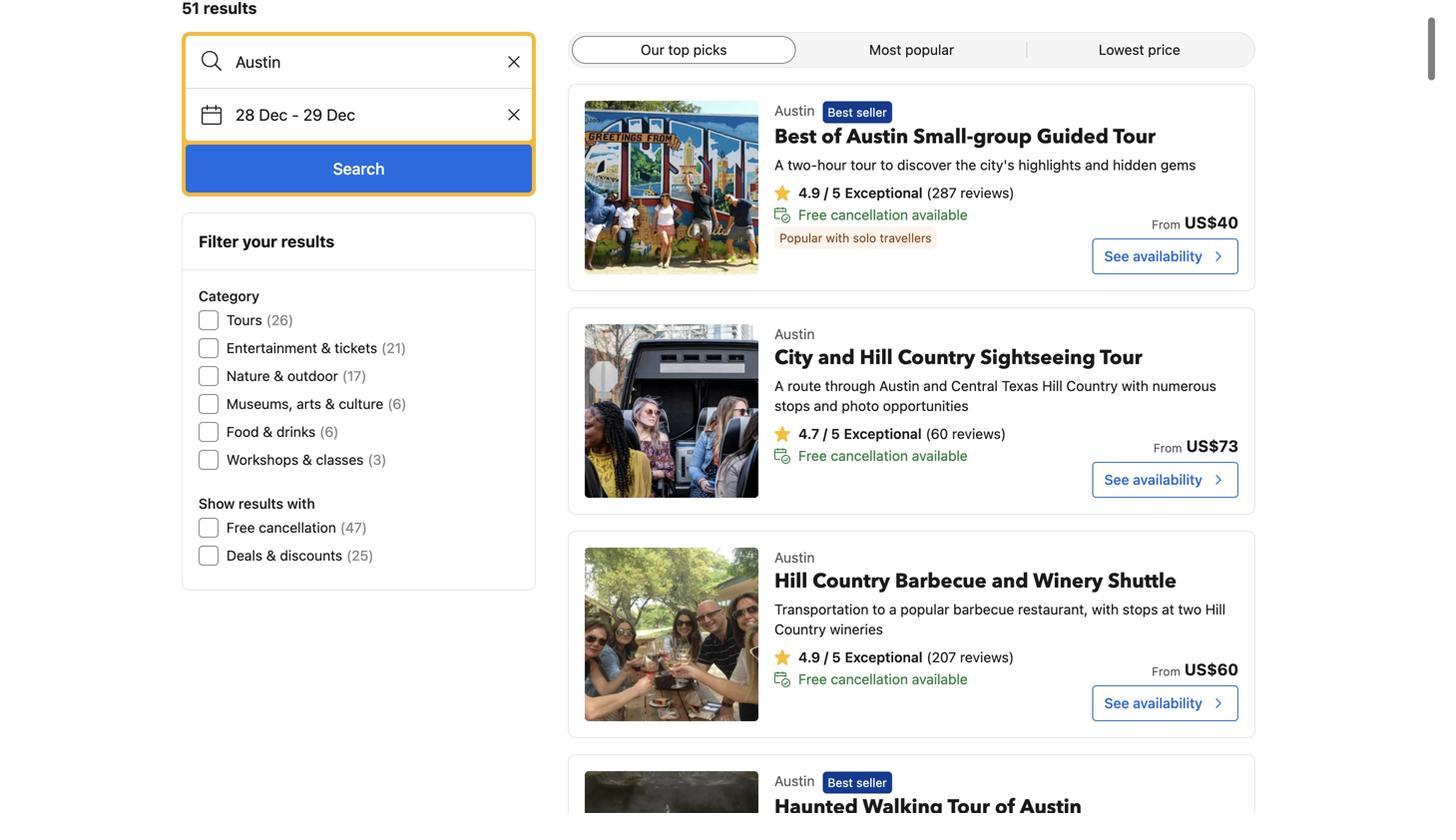 Task type: vqa. For each thing, say whether or not it's contained in the screenshot.
A within the Best of Austin Small-group Guided Tour A two-hour tour to discover the city's highlights and hidden gems
yes



Task type: describe. For each thing, give the bounding box(es) containing it.
free cancellation (47)
[[227, 519, 367, 536]]

hill up the transportation in the bottom of the page
[[775, 568, 808, 595]]

us$40
[[1185, 213, 1239, 232]]

(17)
[[342, 368, 367, 384]]

top
[[668, 41, 690, 58]]

with inside austin hill country barbecue and winery shuttle transportation to a popular barbecue restaurant, with stops at two hill country wineries
[[1092, 601, 1119, 618]]

tours
[[227, 312, 262, 328]]

museums, arts & culture (6)
[[227, 396, 407, 412]]

best inside best of austin small-group guided tour a two-hour tour to discover the city's highlights and hidden gems
[[775, 123, 817, 151]]

winery
[[1033, 568, 1103, 595]]

classes
[[316, 452, 364, 468]]

two
[[1178, 601, 1202, 618]]

tickets
[[335, 340, 377, 356]]

gems
[[1161, 156, 1196, 173]]

/ for of
[[824, 184, 828, 201]]

with up free cancellation (47)
[[287, 496, 315, 512]]

from us$60
[[1152, 660, 1239, 679]]

at
[[1162, 601, 1174, 618]]

picks
[[693, 41, 727, 58]]

photo
[[842, 398, 879, 414]]

us$60
[[1185, 660, 1239, 679]]

workshops
[[227, 452, 299, 468]]

free for city
[[798, 448, 827, 464]]

texas
[[1002, 378, 1038, 394]]

(207
[[927, 649, 956, 666]]

search button
[[186, 145, 532, 193]]

workshops & classes (3)
[[227, 452, 387, 468]]

tour for city and hill country sightseeing tour
[[1100, 344, 1142, 372]]

reviews) for and
[[960, 649, 1014, 666]]

culture
[[339, 396, 384, 412]]

entertainment & tickets (21)
[[227, 340, 406, 356]]

1 horizontal spatial (6)
[[388, 396, 407, 412]]

austin city and hill country sightseeing tour a route through austin and central texas hill country with numerous stops and photo opportunities
[[775, 326, 1216, 414]]

restaurant,
[[1018, 601, 1088, 618]]

food & drinks (6)
[[227, 424, 339, 440]]

hidden
[[1113, 156, 1157, 173]]

wineries
[[830, 621, 883, 638]]

4.7 / 5 exceptional (60 reviews)
[[798, 426, 1006, 442]]

1 vertical spatial results
[[239, 496, 283, 512]]

see availability for hill country barbecue and winery shuttle
[[1104, 695, 1203, 712]]

central
[[951, 378, 998, 394]]

and inside austin hill country barbecue and winery shuttle transportation to a popular barbecue restaurant, with stops at two hill country wineries
[[992, 568, 1028, 595]]

numerous
[[1152, 378, 1216, 394]]

see availability for best of austin small-group guided tour
[[1104, 248, 1203, 264]]

free cancellation available for barbecue
[[798, 671, 968, 688]]

2 seller from the top
[[856, 776, 887, 790]]

from for best of austin small-group guided tour
[[1152, 218, 1181, 232]]

4.9 / 5 exceptional (287 reviews)
[[798, 184, 1014, 201]]

city's
[[980, 156, 1015, 173]]

0 vertical spatial best
[[828, 105, 853, 119]]

the
[[955, 156, 976, 173]]

from us$73
[[1154, 437, 1239, 456]]

country up central on the right
[[898, 344, 975, 372]]

city and hill country sightseeing tour image
[[585, 324, 759, 498]]

and up opportunities
[[923, 378, 947, 394]]

1 best seller from the top
[[828, 105, 887, 119]]

0 vertical spatial results
[[281, 232, 335, 251]]

lowest
[[1099, 41, 1144, 58]]

from us$40
[[1152, 213, 1239, 232]]

nature & outdoor (17)
[[227, 368, 367, 384]]

discover
[[897, 156, 952, 173]]

1 dec from the left
[[259, 105, 288, 124]]

popular with solo travellers
[[780, 231, 932, 245]]

4.7
[[798, 426, 819, 442]]

country down sightseeing
[[1066, 378, 1118, 394]]

4.9 for of
[[798, 184, 820, 201]]

barbecue
[[953, 601, 1014, 618]]

deals & discounts (25)
[[227, 547, 374, 564]]

best of austin small-group guided tour a two-hour tour to discover the city's highlights and hidden gems
[[775, 123, 1196, 173]]

(47)
[[340, 519, 367, 536]]

see for guided
[[1104, 248, 1129, 264]]

guided
[[1037, 123, 1109, 151]]

& for outdoor
[[274, 368, 284, 384]]

see for sightseeing
[[1104, 472, 1129, 488]]

28 dec - 29 dec
[[236, 105, 355, 124]]

cancellation for of
[[831, 206, 908, 223]]

available for small-
[[912, 206, 968, 223]]

lowest price
[[1099, 41, 1180, 58]]

most popular
[[869, 41, 954, 58]]

tours (26)
[[227, 312, 294, 328]]

popular
[[780, 231, 823, 245]]

& for classes
[[302, 452, 312, 468]]

Where are you going? search field
[[186, 36, 532, 88]]

cancellation for city
[[831, 448, 908, 464]]

from for hill country barbecue and winery shuttle
[[1152, 665, 1181, 679]]

with left solo
[[826, 231, 850, 245]]

stops inside austin hill country barbecue and winery shuttle transportation to a popular barbecue restaurant, with stops at two hill country wineries
[[1123, 601, 1158, 618]]

& for tickets
[[321, 340, 331, 356]]

2 best seller from the top
[[828, 776, 887, 790]]

0 vertical spatial popular
[[905, 41, 954, 58]]

route
[[788, 378, 821, 394]]

our top picks
[[641, 41, 727, 58]]

and inside best of austin small-group guided tour a two-hour tour to discover the city's highlights and hidden gems
[[1085, 156, 1109, 173]]

4.9 for hill
[[798, 649, 820, 666]]

a for city and hill country sightseeing tour
[[775, 378, 784, 394]]

best of austin small-group guided tour image
[[585, 101, 759, 274]]

availability for city and hill country sightseeing tour
[[1133, 472, 1203, 488]]

from for city and hill country sightseeing tour
[[1154, 441, 1182, 455]]

highlights
[[1018, 156, 1081, 173]]

solo
[[853, 231, 876, 245]]

austin inside best of austin small-group guided tour a two-hour tour to discover the city's highlights and hidden gems
[[847, 123, 908, 151]]

your
[[242, 232, 277, 251]]

discounts
[[280, 547, 342, 564]]

filter
[[199, 232, 239, 251]]

sightseeing
[[980, 344, 1095, 372]]

a for best of austin small-group guided tour
[[775, 156, 784, 173]]

popular inside austin hill country barbecue and winery shuttle transportation to a popular barbecue restaurant, with stops at two hill country wineries
[[901, 601, 950, 618]]

category
[[199, 288, 259, 304]]

free for of
[[798, 206, 827, 223]]

& for discounts
[[266, 547, 276, 564]]

drinks
[[276, 424, 316, 440]]

through
[[825, 378, 876, 394]]

haunted walking tour of austin image
[[585, 771, 759, 813]]

(60
[[926, 426, 948, 442]]

city
[[775, 344, 813, 372]]

exceptional for hill
[[844, 426, 922, 442]]

/ for city
[[823, 426, 827, 442]]

of
[[822, 123, 842, 151]]

group
[[973, 123, 1032, 151]]

filter your results
[[199, 232, 335, 251]]

available for hill
[[912, 448, 968, 464]]

deals
[[227, 547, 262, 564]]

show
[[199, 496, 235, 512]]

us$73
[[1186, 437, 1239, 456]]

a
[[889, 601, 897, 618]]



Task type: locate. For each thing, give the bounding box(es) containing it.
0 vertical spatial from
[[1152, 218, 1181, 232]]

/ right the 4.7
[[823, 426, 827, 442]]

popular right "a"
[[901, 601, 950, 618]]

and up through
[[818, 344, 855, 372]]

1 vertical spatial best seller
[[828, 776, 887, 790]]

2 available from the top
[[912, 448, 968, 464]]

1 vertical spatial exceptional
[[844, 426, 922, 442]]

and down guided
[[1085, 156, 1109, 173]]

price
[[1148, 41, 1180, 58]]

to inside austin hill country barbecue and winery shuttle transportation to a popular barbecue restaurant, with stops at two hill country wineries
[[872, 601, 885, 618]]

country up the transportation in the bottom of the page
[[813, 568, 890, 595]]

free for hill
[[798, 671, 827, 688]]

free cancellation available for small-
[[798, 206, 968, 223]]

cancellation up solo
[[831, 206, 908, 223]]

1 vertical spatial /
[[823, 426, 827, 442]]

entertainment
[[227, 340, 317, 356]]

stops left at
[[1123, 601, 1158, 618]]

& right arts at the left of page
[[325, 396, 335, 412]]

(6) right culture
[[388, 396, 407, 412]]

most
[[869, 41, 901, 58]]

shuttle
[[1108, 568, 1177, 595]]

1 vertical spatial availability
[[1133, 472, 1203, 488]]

availability down from us$73
[[1133, 472, 1203, 488]]

with inside austin city and hill country sightseeing tour a route through austin and central texas hill country with numerous stops and photo opportunities
[[1122, 378, 1149, 394]]

hill country barbecue and winery shuttle image
[[585, 548, 759, 722]]

(287
[[927, 184, 957, 201]]

see for winery
[[1104, 695, 1129, 712]]

free cancellation available down 4.7 / 5 exceptional (60 reviews)
[[798, 448, 968, 464]]

0 vertical spatial stops
[[775, 398, 810, 414]]

1 vertical spatial best
[[775, 123, 817, 151]]

-
[[292, 105, 299, 124]]

& right "deals"
[[266, 547, 276, 564]]

austin
[[775, 102, 815, 119], [847, 123, 908, 151], [775, 326, 815, 342], [879, 378, 920, 394], [775, 549, 815, 566], [775, 773, 815, 789]]

28
[[236, 105, 255, 124]]

reviews) right (60
[[952, 426, 1006, 442]]

availability
[[1133, 248, 1203, 264], [1133, 472, 1203, 488], [1133, 695, 1203, 712]]

5
[[832, 184, 841, 201], [831, 426, 840, 442], [832, 649, 841, 666]]

from
[[1152, 218, 1181, 232], [1154, 441, 1182, 455], [1152, 665, 1181, 679]]

dec
[[259, 105, 288, 124], [327, 105, 355, 124]]

2 see from the top
[[1104, 472, 1129, 488]]

from inside from us$73
[[1154, 441, 1182, 455]]

4.9 down the transportation in the bottom of the page
[[798, 649, 820, 666]]

0 vertical spatial 4.9
[[798, 184, 820, 201]]

/ for hill
[[824, 649, 828, 666]]

2 free cancellation available from the top
[[798, 448, 968, 464]]

1 availability from the top
[[1133, 248, 1203, 264]]

0 vertical spatial /
[[824, 184, 828, 201]]

2 vertical spatial reviews)
[[960, 649, 1014, 666]]

(6) up classes
[[320, 424, 339, 440]]

3 free cancellation available from the top
[[798, 671, 968, 688]]

0 vertical spatial see availability
[[1104, 248, 1203, 264]]

exceptional for barbecue
[[845, 649, 923, 666]]

hill up through
[[860, 344, 893, 372]]

free cancellation available down 4.9 / 5 exceptional (207 reviews)
[[798, 671, 968, 688]]

1 vertical spatial see
[[1104, 472, 1129, 488]]

2 a from the top
[[775, 378, 784, 394]]

exceptional down the tour
[[845, 184, 923, 201]]

and down route
[[814, 398, 838, 414]]

5 for and
[[831, 426, 840, 442]]

hill right two in the right bottom of the page
[[1205, 601, 1226, 618]]

see availability down the from us$40 at top right
[[1104, 248, 1203, 264]]

results up free cancellation (47)
[[239, 496, 283, 512]]

to inside best of austin small-group guided tour a two-hour tour to discover the city's highlights and hidden gems
[[880, 156, 893, 173]]

1 horizontal spatial stops
[[1123, 601, 1158, 618]]

1 see availability from the top
[[1104, 248, 1203, 264]]

tour inside austin city and hill country sightseeing tour a route through austin and central texas hill country with numerous stops and photo opportunities
[[1100, 344, 1142, 372]]

5 down hour
[[832, 184, 841, 201]]

reviews) down city's
[[960, 184, 1014, 201]]

cancellation down 4.7 / 5 exceptional (60 reviews)
[[831, 448, 908, 464]]

tour for best of austin small-group guided tour
[[1113, 123, 1156, 151]]

from left the us$40
[[1152, 218, 1181, 232]]

exceptional
[[845, 184, 923, 201], [844, 426, 922, 442], [845, 649, 923, 666]]

1 vertical spatial 4.9
[[798, 649, 820, 666]]

free cancellation available for hill
[[798, 448, 968, 464]]

availability for hill country barbecue and winery shuttle
[[1133, 695, 1203, 712]]

(26)
[[266, 312, 294, 328]]

seller
[[856, 105, 887, 119], [856, 776, 887, 790]]

& down drinks
[[302, 452, 312, 468]]

5 for austin
[[832, 184, 841, 201]]

2 vertical spatial free cancellation available
[[798, 671, 968, 688]]

2 dec from the left
[[327, 105, 355, 124]]

see availability down from us$60
[[1104, 695, 1203, 712]]

two-
[[788, 156, 817, 173]]

from left us$60
[[1152, 665, 1181, 679]]

with down shuttle
[[1092, 601, 1119, 618]]

3 available from the top
[[912, 671, 968, 688]]

tour up hidden
[[1113, 123, 1156, 151]]

5 down wineries
[[832, 649, 841, 666]]

search
[[333, 159, 385, 178]]

popular right most
[[905, 41, 954, 58]]

2 vertical spatial availability
[[1133, 695, 1203, 712]]

stops
[[775, 398, 810, 414], [1123, 601, 1158, 618]]

free up "deals"
[[227, 519, 255, 536]]

2 vertical spatial 5
[[832, 649, 841, 666]]

exceptional down wineries
[[845, 649, 923, 666]]

from left us$73
[[1154, 441, 1182, 455]]

2 vertical spatial see
[[1104, 695, 1129, 712]]

and up barbecue
[[992, 568, 1028, 595]]

0 vertical spatial reviews)
[[960, 184, 1014, 201]]

(3)
[[368, 452, 387, 468]]

& down entertainment
[[274, 368, 284, 384]]

& left the tickets
[[321, 340, 331, 356]]

1 vertical spatial popular
[[901, 601, 950, 618]]

0 vertical spatial seller
[[856, 105, 887, 119]]

a inside best of austin small-group guided tour a two-hour tour to discover the city's highlights and hidden gems
[[775, 156, 784, 173]]

2 vertical spatial best
[[828, 776, 853, 790]]

2 vertical spatial from
[[1152, 665, 1181, 679]]

with left "numerous" in the right top of the page
[[1122, 378, 1149, 394]]

1 see from the top
[[1104, 248, 1129, 264]]

0 vertical spatial available
[[912, 206, 968, 223]]

our
[[641, 41, 664, 58]]

1 vertical spatial seller
[[856, 776, 887, 790]]

cancellation for hill
[[831, 671, 908, 688]]

2 vertical spatial available
[[912, 671, 968, 688]]

stops down route
[[775, 398, 810, 414]]

/ down hour
[[824, 184, 828, 201]]

available down (207
[[912, 671, 968, 688]]

available down (60
[[912, 448, 968, 464]]

travellers
[[880, 231, 932, 245]]

a left route
[[775, 378, 784, 394]]

results right the your
[[281, 232, 335, 251]]

dec left -
[[259, 105, 288, 124]]

1 horizontal spatial dec
[[327, 105, 355, 124]]

/ down the transportation in the bottom of the page
[[824, 649, 828, 666]]

3 see from the top
[[1104, 695, 1129, 712]]

2 see availability from the top
[[1104, 472, 1203, 488]]

0 vertical spatial best seller
[[828, 105, 887, 119]]

1 vertical spatial from
[[1154, 441, 1182, 455]]

0 horizontal spatial dec
[[259, 105, 288, 124]]

5 for country
[[832, 649, 841, 666]]

1 vertical spatial a
[[775, 378, 784, 394]]

tour
[[851, 156, 877, 173]]

1 free cancellation available from the top
[[798, 206, 968, 223]]

results
[[281, 232, 335, 251], [239, 496, 283, 512]]

with
[[826, 231, 850, 245], [1122, 378, 1149, 394], [287, 496, 315, 512], [1092, 601, 1119, 618]]

dec right 29 at the left of page
[[327, 105, 355, 124]]

availability down from us$60
[[1133, 695, 1203, 712]]

4.9 / 5 exceptional (207 reviews)
[[798, 649, 1014, 666]]

availability down the from us$40 at top right
[[1133, 248, 1203, 264]]

museums,
[[227, 396, 293, 412]]

hill
[[860, 344, 893, 372], [1042, 378, 1063, 394], [775, 568, 808, 595], [1205, 601, 1226, 618]]

hour
[[817, 156, 847, 173]]

country down the transportation in the bottom of the page
[[775, 621, 826, 638]]

0 vertical spatial to
[[880, 156, 893, 173]]

2 vertical spatial /
[[824, 649, 828, 666]]

2 availability from the top
[[1133, 472, 1203, 488]]

1 vertical spatial (6)
[[320, 424, 339, 440]]

tour inside best of austin small-group guided tour a two-hour tour to discover the city's highlights and hidden gems
[[1113, 123, 1156, 151]]

2 vertical spatial exceptional
[[845, 649, 923, 666]]

1 vertical spatial see availability
[[1104, 472, 1203, 488]]

5 right the 4.7
[[831, 426, 840, 442]]

from inside from us$60
[[1152, 665, 1181, 679]]

best seller
[[828, 105, 887, 119], [828, 776, 887, 790]]

cancellation up deals & discounts (25) at the bottom
[[259, 519, 336, 536]]

free cancellation available
[[798, 206, 968, 223], [798, 448, 968, 464], [798, 671, 968, 688]]

reviews) for country
[[952, 426, 1006, 442]]

see availability for city and hill country sightseeing tour
[[1104, 472, 1203, 488]]

opportunities
[[883, 398, 969, 414]]

barbecue
[[895, 568, 987, 595]]

0 vertical spatial see
[[1104, 248, 1129, 264]]

3 availability from the top
[[1133, 695, 1203, 712]]

small-
[[913, 123, 973, 151]]

available for barbecue
[[912, 671, 968, 688]]

available
[[912, 206, 968, 223], [912, 448, 968, 464], [912, 671, 968, 688]]

to right the tour
[[880, 156, 893, 173]]

1 vertical spatial reviews)
[[952, 426, 1006, 442]]

& right food
[[263, 424, 273, 440]]

1 a from the top
[[775, 156, 784, 173]]

&
[[321, 340, 331, 356], [274, 368, 284, 384], [325, 396, 335, 412], [263, 424, 273, 440], [302, 452, 312, 468], [266, 547, 276, 564]]

(25)
[[346, 547, 374, 564]]

from inside the from us$40
[[1152, 218, 1181, 232]]

1 vertical spatial free cancellation available
[[798, 448, 968, 464]]

availability for best of austin small-group guided tour
[[1133, 248, 1203, 264]]

a
[[775, 156, 784, 173], [775, 378, 784, 394]]

1 seller from the top
[[856, 105, 887, 119]]

reviews) for group
[[960, 184, 1014, 201]]

0 vertical spatial free cancellation available
[[798, 206, 968, 223]]

0 horizontal spatial (6)
[[320, 424, 339, 440]]

tour right sightseeing
[[1100, 344, 1142, 372]]

and
[[1085, 156, 1109, 173], [818, 344, 855, 372], [923, 378, 947, 394], [814, 398, 838, 414], [992, 568, 1028, 595]]

2 4.9 from the top
[[798, 649, 820, 666]]

country
[[898, 344, 975, 372], [1066, 378, 1118, 394], [813, 568, 890, 595], [775, 621, 826, 638]]

(6)
[[388, 396, 407, 412], [320, 424, 339, 440]]

hill down sightseeing
[[1042, 378, 1063, 394]]

0 vertical spatial a
[[775, 156, 784, 173]]

1 vertical spatial stops
[[1123, 601, 1158, 618]]

exceptional for small-
[[845, 184, 923, 201]]

free cancellation available up solo
[[798, 206, 968, 223]]

cancellation
[[831, 206, 908, 223], [831, 448, 908, 464], [259, 519, 336, 536], [831, 671, 908, 688]]

1 vertical spatial available
[[912, 448, 968, 464]]

reviews) right (207
[[960, 649, 1014, 666]]

0 vertical spatial availability
[[1133, 248, 1203, 264]]

& for drinks
[[263, 424, 273, 440]]

free
[[798, 206, 827, 223], [798, 448, 827, 464], [227, 519, 255, 536], [798, 671, 827, 688]]

free up popular
[[798, 206, 827, 223]]

3 see availability from the top
[[1104, 695, 1203, 712]]

nature
[[227, 368, 270, 384]]

cancellation down 4.9 / 5 exceptional (207 reviews)
[[831, 671, 908, 688]]

4.9 down two-
[[798, 184, 820, 201]]

see
[[1104, 248, 1129, 264], [1104, 472, 1129, 488], [1104, 695, 1129, 712]]

exceptional down photo
[[844, 426, 922, 442]]

a left two-
[[775, 156, 784, 173]]

0 horizontal spatial stops
[[775, 398, 810, 414]]

show results with
[[199, 496, 315, 512]]

1 4.9 from the top
[[798, 184, 820, 201]]

1 vertical spatial 5
[[831, 426, 840, 442]]

stops inside austin city and hill country sightseeing tour a route through austin and central texas hill country with numerous stops and photo opportunities
[[775, 398, 810, 414]]

(21)
[[381, 340, 406, 356]]

austin inside austin hill country barbecue and winery shuttle transportation to a popular barbecue restaurant, with stops at two hill country wineries
[[775, 549, 815, 566]]

tour
[[1113, 123, 1156, 151], [1100, 344, 1142, 372]]

0 vertical spatial 5
[[832, 184, 841, 201]]

0 vertical spatial exceptional
[[845, 184, 923, 201]]

1 available from the top
[[912, 206, 968, 223]]

see availability down from us$73
[[1104, 472, 1203, 488]]

arts
[[297, 396, 321, 412]]

4.9
[[798, 184, 820, 201], [798, 649, 820, 666]]

29
[[303, 105, 322, 124]]

0 vertical spatial tour
[[1113, 123, 1156, 151]]

free down the transportation in the bottom of the page
[[798, 671, 827, 688]]

popular
[[905, 41, 954, 58], [901, 601, 950, 618]]

transportation
[[775, 601, 869, 618]]

food
[[227, 424, 259, 440]]

to left "a"
[[872, 601, 885, 618]]

available down (287
[[912, 206, 968, 223]]

outdoor
[[287, 368, 338, 384]]

0 vertical spatial (6)
[[388, 396, 407, 412]]

2 vertical spatial see availability
[[1104, 695, 1203, 712]]

austin hill country barbecue and winery shuttle transportation to a popular barbecue restaurant, with stops at two hill country wineries
[[775, 549, 1226, 638]]

1 vertical spatial tour
[[1100, 344, 1142, 372]]

free down the 4.7
[[798, 448, 827, 464]]

1 vertical spatial to
[[872, 601, 885, 618]]

a inside austin city and hill country sightseeing tour a route through austin and central texas hill country with numerous stops and photo opportunities
[[775, 378, 784, 394]]



